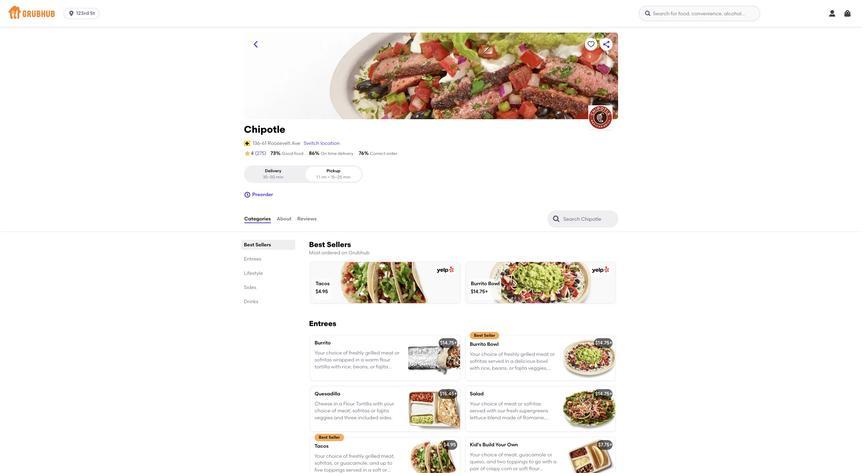 Task type: vqa. For each thing, say whether or not it's contained in the screenshot.
toppings within the 'YOUR CHOICE OF FRESHLY GRILLED MEAT, SOFRITAS, OR GUACAMOLE, AND UP TO FIVE TOPPINGS SERVED IN A SOFT'
yes



Task type: describe. For each thing, give the bounding box(es) containing it.
burrito for burrito bowl
[[470, 341, 486, 347]]

flour
[[529, 466, 540, 472]]

$7.75 +
[[598, 442, 612, 448]]

time
[[328, 151, 337, 156]]

86
[[309, 150, 315, 156]]

fajita inside cheese in a flour tortilla with your choice of meat, sofritas or fajita veggies and three included sides.
[[377, 408, 389, 414]]

tacos image
[[408, 437, 460, 473]]

to inside your choice of meat, guacamole or queso, and two toppings to go with a pair of crispy corn or soft flour tortillas.includes fruit or kid's ch
[[529, 459, 534, 465]]

tortilla
[[356, 401, 372, 407]]

with up cream
[[499, 372, 509, 378]]

guacamole,
[[340, 460, 369, 466]]

fruit
[[510, 473, 519, 473]]

best seller for tacos
[[319, 435, 340, 440]]

toppings inside the your choice of freshly grilled meat, sofritas, or guacamole, and up to five toppings served in a soft
[[324, 467, 345, 473]]

or up "guac,"
[[509, 365, 514, 371]]

burrito image
[[408, 336, 460, 381]]

0 horizontal spatial entrees
[[244, 256, 261, 262]]

delivery
[[265, 169, 281, 173]]

seller for burrito bowl
[[484, 333, 495, 338]]

sides
[[244, 285, 256, 290]]

and inside the your choice of freshly grilled meat or sofritas served in a delicious bowl with rice, beans, or fajita veggies, and topped with guac, salsa, queso blanco, sour cream or cheese.
[[470, 372, 479, 378]]

on
[[321, 151, 327, 156]]

blanco,
[[470, 379, 488, 385]]

in inside cheese in a flour tortilla with your choice of meat, sofritas or fajita veggies and three included sides.
[[334, 401, 338, 407]]

sofritas inside cheese in a flour tortilla with your choice of meat, sofritas or fajita veggies and three included sides.
[[353, 408, 370, 414]]

served inside the your choice of freshly grilled meat or sofritas served in a delicious bowl with rice, beans, or fajita veggies, and topped with guac, salsa, queso blanco, sour cream or cheese.
[[488, 358, 504, 364]]

yelp image for tacos
[[436, 267, 454, 273]]

tacos for tacos $4.95
[[316, 281, 330, 287]]

$14.75 + for burrito
[[440, 340, 457, 346]]

of for your choice of freshly grilled meat or sofritas served in a delicious bowl with rice, beans, or fajita veggies, and topped with guac, salsa, queso blanco, sour cream or cheese.
[[498, 351, 503, 357]]

choice for your choice of meat, guacamole or queso, and two toppings to go with a pair of crispy corn or soft flour tortillas.includes fruit or kid's ch
[[481, 452, 497, 458]]

correct
[[370, 151, 386, 156]]

73
[[271, 150, 276, 156]]

about button
[[276, 207, 292, 232]]

sides.
[[380, 415, 393, 421]]

freshly for and
[[349, 453, 364, 459]]

best for $4.95
[[319, 435, 328, 440]]

served inside the your choice of freshly grilled meat, sofritas, or guacamole, and up to five toppings served in a soft
[[346, 467, 362, 473]]

food
[[294, 151, 303, 156]]

most
[[309, 250, 320, 256]]

4
[[251, 150, 254, 156]]

136-
[[253, 140, 262, 146]]

flour
[[343, 401, 355, 407]]

best inside best sellers most ordered on grubhub
[[309, 240, 325, 249]]

save this restaurant button
[[585, 38, 597, 51]]

lifestyle
[[244, 270, 263, 276]]

yelp image for burrito bowl
[[591, 267, 609, 273]]

subscription pass image
[[244, 141, 251, 146]]

of inside cheese in a flour tortilla with your choice of meat, sofritas or fajita veggies and three included sides.
[[332, 408, 336, 414]]

reviews
[[297, 216, 317, 222]]

star icon image
[[244, 150, 251, 157]]

correct order
[[370, 151, 397, 156]]

pickup
[[327, 169, 341, 173]]

of up tortillas.includes
[[480, 466, 485, 472]]

delivery 35–50 min
[[263, 169, 284, 179]]

kid's
[[526, 473, 537, 473]]

option group containing delivery 35–50 min
[[244, 165, 363, 183]]

cheese
[[315, 401, 333, 407]]

categories button
[[244, 207, 271, 232]]

+ for quesadilla
[[454, 391, 457, 397]]

1 horizontal spatial $4.95
[[444, 442, 456, 448]]

categories
[[244, 216, 271, 222]]

corn
[[501, 466, 512, 472]]

or inside the your choice of freshly grilled meat, sofritas, or guacamole, and up to five toppings served in a soft
[[334, 460, 339, 466]]

a inside cheese in a flour tortilla with your choice of meat, sofritas or fajita veggies and three included sides.
[[339, 401, 342, 407]]

burrito bowl
[[470, 341, 499, 347]]

cheese in a flour tortilla with your choice of meat, sofritas or fajita veggies and three included sides.
[[315, 401, 394, 421]]

good
[[282, 151, 293, 156]]

burrito bowl image
[[563, 336, 615, 381]]

or up fruit at the bottom right
[[513, 466, 518, 472]]

(275)
[[255, 150, 266, 156]]

svg image inside preorder button
[[244, 191, 251, 198]]

76
[[359, 150, 364, 156]]

$14.75 + for salad
[[595, 391, 612, 397]]

guac,
[[510, 372, 523, 378]]

136-61 roosevelt ave button
[[252, 140, 301, 147]]

bowl for burrito bowl $14.75 +
[[488, 281, 500, 287]]

preorder
[[252, 192, 273, 198]]

Search Chipotle  search field
[[563, 216, 616, 223]]

burrito bowl $14.75 +
[[471, 281, 500, 295]]

switch location
[[304, 140, 340, 146]]

st
[[90, 10, 95, 16]]

rice,
[[481, 365, 491, 371]]

$7.75
[[598, 442, 610, 448]]

soft inside the your choice of freshly grilled meat, sofritas, or guacamole, and up to five toppings served in a soft
[[372, 467, 381, 473]]

pair
[[470, 466, 479, 472]]

your for your choice of freshly grilled meat or sofritas served in a delicious bowl with rice, beans, or fajita veggies, and topped with guac, salsa, queso blanco, sour cream or cheese.
[[470, 351, 480, 357]]

your
[[384, 401, 394, 407]]

three
[[344, 415, 357, 421]]

best sellers
[[244, 242, 271, 248]]

$15.45
[[440, 391, 454, 397]]

with left rice,
[[470, 365, 480, 371]]

grubhub
[[349, 250, 370, 256]]

caret left icon image
[[252, 40, 260, 49]]

roosevelt
[[268, 140, 290, 146]]

$15.45 +
[[440, 391, 457, 397]]

reviews button
[[297, 207, 317, 232]]

+ for salad
[[610, 391, 612, 397]]

choice for your choice of freshly grilled meat, sofritas, or guacamole, and up to five toppings served in a soft 
[[326, 453, 342, 459]]

switch location button
[[303, 140, 340, 147]]

kid's
[[470, 442, 481, 448]]

beans,
[[492, 365, 508, 371]]

meat, inside cheese in a flour tortilla with your choice of meat, sofritas or fajita veggies and three included sides.
[[338, 408, 351, 414]]

in inside the your choice of freshly grilled meat, sofritas, or guacamole, and up to five toppings served in a soft
[[363, 467, 367, 473]]

soft inside your choice of meat, guacamole or queso, and two toppings to go with a pair of crispy corn or soft flour tortillas.includes fruit or kid's ch
[[519, 466, 528, 472]]

location
[[321, 140, 340, 146]]

up
[[380, 460, 386, 466]]

seller for tacos
[[329, 435, 340, 440]]

grilled for meat,
[[365, 453, 380, 459]]

preorder button
[[244, 189, 273, 201]]

included
[[358, 415, 378, 421]]

burrito for burrito
[[315, 340, 331, 346]]

best for sides
[[244, 242, 254, 248]]

+ inside burrito bowl $14.75 +
[[485, 289, 488, 295]]

123rd st button
[[63, 8, 102, 19]]

ordered
[[322, 250, 340, 256]]

$4.95 inside the tacos $4.95
[[316, 289, 328, 295]]

delivery
[[338, 151, 353, 156]]



Task type: locate. For each thing, give the bounding box(es) containing it.
0 vertical spatial $4.95
[[316, 289, 328, 295]]

your choice of freshly grilled meat, sofritas, or guacamole, and up to five toppings served in a soft 
[[315, 453, 395, 473]]

best seller for burrito bowl
[[474, 333, 495, 338]]

served
[[488, 358, 504, 364], [346, 467, 362, 473]]

or up included
[[371, 408, 376, 414]]

1 horizontal spatial freshly
[[504, 351, 519, 357]]

soft up kid's
[[519, 466, 528, 472]]

good food
[[282, 151, 303, 156]]

0 horizontal spatial min
[[276, 175, 284, 179]]

of up guacamole,
[[343, 453, 348, 459]]

bowl inside burrito bowl $14.75 +
[[488, 281, 500, 287]]

1 horizontal spatial served
[[488, 358, 504, 364]]

quesadilla image
[[408, 387, 460, 432]]

sour
[[489, 379, 499, 385]]

0 horizontal spatial grilled
[[365, 453, 380, 459]]

123rd
[[76, 10, 89, 16]]

chipotle  logo image
[[588, 105, 613, 130]]

served up beans, in the right bottom of the page
[[488, 358, 504, 364]]

choice inside the your choice of freshly grilled meat or sofritas served in a delicious bowl with rice, beans, or fajita veggies, and topped with guac, salsa, queso blanco, sour cream or cheese.
[[481, 351, 497, 357]]

1 horizontal spatial to
[[529, 459, 534, 465]]

a inside your choice of meat, guacamole or queso, and two toppings to go with a pair of crispy corn or soft flour tortillas.includes fruit or kid's ch
[[553, 459, 557, 465]]

your choice of freshly grilled meat or sofritas served in a delicious bowl with rice, beans, or fajita veggies, and topped with guac, salsa, queso blanco, sour cream or cheese.
[[470, 351, 555, 385]]

freshly for in
[[504, 351, 519, 357]]

2 yelp image from the left
[[591, 267, 609, 273]]

sellers for best sellers most ordered on grubhub
[[327, 240, 351, 249]]

meat, down the flour
[[338, 408, 351, 414]]

and left up
[[370, 460, 379, 466]]

best down veggies at bottom left
[[319, 435, 328, 440]]

sellers down categories button
[[256, 242, 271, 248]]

+ for kid's build your own
[[610, 442, 612, 448]]

meat, inside your choice of meat, guacamole or queso, and two toppings to go with a pair of crispy corn or soft flour tortillas.includes fruit or kid's ch
[[504, 452, 518, 458]]

0 horizontal spatial fajita
[[377, 408, 389, 414]]

2 horizontal spatial meat,
[[504, 452, 518, 458]]

1 vertical spatial toppings
[[324, 467, 345, 473]]

tacos for tacos
[[315, 443, 329, 449]]

share icon image
[[602, 40, 611, 49]]

own
[[507, 442, 518, 448]]

with inside your choice of meat, guacamole or queso, and two toppings to go with a pair of crispy corn or soft flour tortillas.includes fruit or kid's ch
[[542, 459, 552, 465]]

1 vertical spatial fajita
[[377, 408, 389, 414]]

of
[[498, 351, 503, 357], [332, 408, 336, 414], [498, 452, 503, 458], [343, 453, 348, 459], [480, 466, 485, 472]]

freshly up guacamole,
[[349, 453, 364, 459]]

of inside the your choice of freshly grilled meat, sofritas, or guacamole, and up to five toppings served in a soft
[[343, 453, 348, 459]]

queso
[[539, 372, 553, 378]]

fajita down delicious at the bottom right of the page
[[515, 365, 527, 371]]

sellers up the on at left bottom
[[327, 240, 351, 249]]

1 horizontal spatial sofritas
[[470, 358, 487, 364]]

save this restaurant image
[[587, 40, 595, 49]]

svg image
[[828, 9, 837, 18], [844, 9, 852, 18], [68, 10, 75, 17], [644, 10, 651, 17], [244, 191, 251, 198]]

0 horizontal spatial $4.95
[[316, 289, 328, 295]]

salad
[[470, 391, 484, 397]]

min inside delivery 35–50 min
[[276, 175, 284, 179]]

1 horizontal spatial soft
[[519, 466, 528, 472]]

best up 'burrito bowl' at the bottom of page
[[474, 333, 483, 338]]

1 horizontal spatial sellers
[[327, 240, 351, 249]]

of for your choice of freshly grilled meat, sofritas, or guacamole, and up to five toppings served in a soft 
[[343, 453, 348, 459]]

Search for food, convenience, alcohol... search field
[[639, 6, 760, 21]]

choice up 'sofritas,'
[[326, 453, 342, 459]]

and inside your choice of meat, guacamole or queso, and two toppings to go with a pair of crispy corn or soft flour tortillas.includes fruit or kid's ch
[[487, 459, 496, 465]]

0 horizontal spatial to
[[388, 460, 392, 466]]

toppings inside your choice of meat, guacamole or queso, and two toppings to go with a pair of crispy corn or soft flour tortillas.includes fruit or kid's ch
[[507, 459, 528, 465]]

grilled for meat
[[521, 351, 535, 357]]

seller down veggies at bottom left
[[329, 435, 340, 440]]

136-61 roosevelt ave
[[253, 140, 300, 146]]

0 horizontal spatial in
[[334, 401, 338, 407]]

to right up
[[388, 460, 392, 466]]

meat, up up
[[381, 453, 395, 459]]

tacos $4.95
[[316, 281, 330, 295]]

2 min from the left
[[343, 175, 351, 179]]

0 vertical spatial sofritas
[[470, 358, 487, 364]]

with inside cheese in a flour tortilla with your choice of meat, sofritas or fajita veggies and three included sides.
[[373, 401, 383, 407]]

and up crispy
[[487, 459, 496, 465]]

0 horizontal spatial best seller
[[319, 435, 340, 440]]

burrito
[[471, 281, 487, 287], [315, 340, 331, 346], [470, 341, 486, 347]]

choice inside your choice of meat, guacamole or queso, and two toppings to go with a pair of crispy corn or soft flour tortillas.includes fruit or kid's ch
[[481, 452, 497, 458]]

•
[[328, 175, 330, 179]]

to left go
[[529, 459, 534, 465]]

freshly inside the your choice of freshly grilled meat or sofritas served in a delicious bowl with rice, beans, or fajita veggies, and topped with guac, salsa, queso blanco, sour cream or cheese.
[[504, 351, 519, 357]]

fajita inside the your choice of freshly grilled meat or sofritas served in a delicious bowl with rice, beans, or fajita veggies, and topped with guac, salsa, queso blanco, sour cream or cheese.
[[515, 365, 527, 371]]

a inside the your choice of freshly grilled meat, sofritas, or guacamole, and up to five toppings served in a soft
[[368, 467, 371, 473]]

1 vertical spatial bowl
[[487, 341, 499, 347]]

0 vertical spatial in
[[505, 358, 509, 364]]

a inside the your choice of freshly grilled meat or sofritas served in a delicious bowl with rice, beans, or fajita veggies, and topped with guac, salsa, queso blanco, sour cream or cheese.
[[510, 358, 514, 364]]

0 horizontal spatial toppings
[[324, 467, 345, 473]]

1 vertical spatial sofritas
[[353, 408, 370, 414]]

to
[[529, 459, 534, 465], [388, 460, 392, 466]]

1 vertical spatial best seller
[[319, 435, 340, 440]]

0 vertical spatial served
[[488, 358, 504, 364]]

or right meat
[[550, 351, 555, 357]]

topped
[[480, 372, 498, 378]]

in down guacamole,
[[363, 467, 367, 473]]

veggies,
[[528, 365, 548, 371]]

in right "cheese"
[[334, 401, 338, 407]]

0 vertical spatial seller
[[484, 333, 495, 338]]

main navigation navigation
[[0, 0, 862, 27]]

choice for your choice of freshly grilled meat or sofritas served in a delicious bowl with rice, beans, or fajita veggies, and topped with guac, salsa, queso blanco, sour cream or cheese.
[[481, 351, 497, 357]]

meat
[[536, 351, 549, 357]]

to inside the your choice of freshly grilled meat, sofritas, or guacamole, and up to five toppings served in a soft
[[388, 460, 392, 466]]

1 vertical spatial $4.95
[[444, 442, 456, 448]]

123rd st
[[76, 10, 95, 16]]

choice
[[481, 351, 497, 357], [315, 408, 331, 414], [481, 452, 497, 458], [326, 453, 342, 459]]

35–50
[[263, 175, 275, 179]]

0 horizontal spatial yelp image
[[436, 267, 454, 273]]

tortillas.includes
[[470, 473, 509, 473]]

cheese.
[[522, 379, 541, 385]]

your up queso,
[[470, 452, 480, 458]]

best seller
[[474, 333, 495, 338], [319, 435, 340, 440]]

burrito for burrito bowl $14.75 +
[[471, 281, 487, 287]]

a left the flour
[[339, 401, 342, 407]]

$14.75 +
[[440, 340, 457, 346], [595, 340, 612, 346], [595, 391, 612, 397]]

1 horizontal spatial seller
[[484, 333, 495, 338]]

or down "guac,"
[[516, 379, 521, 385]]

sellers
[[327, 240, 351, 249], [256, 242, 271, 248]]

sofritas inside the your choice of freshly grilled meat or sofritas served in a delicious bowl with rice, beans, or fajita veggies, and topped with guac, salsa, queso blanco, sour cream or cheese.
[[470, 358, 487, 364]]

min right '15–25' at left top
[[343, 175, 351, 179]]

0 horizontal spatial sofritas
[[353, 408, 370, 414]]

+ for burrito
[[454, 340, 457, 346]]

or
[[550, 351, 555, 357], [509, 365, 514, 371], [516, 379, 521, 385], [371, 408, 376, 414], [547, 452, 552, 458], [334, 460, 339, 466], [513, 466, 518, 472], [520, 473, 525, 473]]

$14.75
[[471, 289, 485, 295], [440, 340, 454, 346], [595, 340, 610, 346], [595, 391, 610, 397]]

0 vertical spatial toppings
[[507, 459, 528, 465]]

two
[[497, 459, 506, 465]]

best sellers most ordered on grubhub
[[309, 240, 370, 256]]

0 horizontal spatial served
[[346, 467, 362, 473]]

drinks
[[244, 299, 258, 305]]

or inside cheese in a flour tortilla with your choice of meat, sofritas or fajita veggies and three included sides.
[[371, 408, 376, 414]]

yelp image
[[436, 267, 454, 273], [591, 267, 609, 273]]

sellers inside best sellers most ordered on grubhub
[[327, 240, 351, 249]]

sofritas
[[470, 358, 487, 364], [353, 408, 370, 414]]

bowl
[[537, 358, 548, 364]]

choice down build
[[481, 452, 497, 458]]

1 vertical spatial served
[[346, 467, 362, 473]]

your
[[470, 351, 480, 357], [496, 442, 506, 448], [470, 452, 480, 458], [315, 453, 325, 459]]

1 min from the left
[[276, 175, 284, 179]]

choice down "cheese"
[[315, 408, 331, 414]]

build
[[483, 442, 495, 448]]

bowl for burrito bowl
[[487, 341, 499, 347]]

tacos up 'sofritas,'
[[315, 443, 329, 449]]

svg image inside 123rd st button
[[68, 10, 75, 17]]

about
[[277, 216, 291, 222]]

kid's build your own image
[[563, 437, 615, 473]]

in up beans, in the right bottom of the page
[[505, 358, 509, 364]]

tacos
[[316, 281, 330, 287], [315, 443, 329, 449]]

seller up 'burrito bowl' at the bottom of page
[[484, 333, 495, 338]]

0 vertical spatial entrees
[[244, 256, 261, 262]]

1 vertical spatial freshly
[[349, 453, 364, 459]]

0 vertical spatial bowl
[[488, 281, 500, 287]]

salsa,
[[525, 372, 538, 378]]

guacamole
[[519, 452, 546, 458]]

2 horizontal spatial in
[[505, 358, 509, 364]]

search icon image
[[552, 215, 561, 223]]

freshly up delicious at the bottom right of the page
[[504, 351, 519, 357]]

sofritas,
[[315, 460, 333, 466]]

0 vertical spatial best seller
[[474, 333, 495, 338]]

fajita up sides.
[[377, 408, 389, 414]]

1 horizontal spatial fajita
[[515, 365, 527, 371]]

1 vertical spatial tacos
[[315, 443, 329, 449]]

0 horizontal spatial sellers
[[256, 242, 271, 248]]

in inside the your choice of freshly grilled meat or sofritas served in a delicious bowl with rice, beans, or fajita veggies, and topped with guac, salsa, queso blanco, sour cream or cheese.
[[505, 358, 509, 364]]

0 vertical spatial tacos
[[316, 281, 330, 287]]

1 horizontal spatial grilled
[[521, 351, 535, 357]]

cream
[[500, 379, 515, 385]]

1 horizontal spatial toppings
[[507, 459, 528, 465]]

toppings up fruit at the bottom right
[[507, 459, 528, 465]]

61
[[262, 140, 267, 146]]

and inside cheese in a flour tortilla with your choice of meat, sofritas or fajita veggies and three included sides.
[[334, 415, 343, 421]]

1 horizontal spatial yelp image
[[591, 267, 609, 273]]

with right go
[[542, 459, 552, 465]]

toppings down 'sofritas,'
[[324, 467, 345, 473]]

a left delicious at the bottom right of the page
[[510, 358, 514, 364]]

grilled up guacamole,
[[365, 453, 380, 459]]

1 horizontal spatial entrees
[[309, 319, 336, 328]]

meat, down own
[[504, 452, 518, 458]]

grilled inside the your choice of freshly grilled meat, sofritas, or guacamole, and up to five toppings served in a soft
[[365, 453, 380, 459]]

1.1
[[316, 175, 320, 179]]

best for $14.75
[[474, 333, 483, 338]]

0 horizontal spatial meat,
[[338, 408, 351, 414]]

sellers for best sellers
[[256, 242, 271, 248]]

kid's build your own
[[470, 442, 518, 448]]

best down categories button
[[244, 242, 254, 248]]

0 vertical spatial grilled
[[521, 351, 535, 357]]

crispy
[[486, 466, 500, 472]]

five
[[315, 467, 323, 473]]

min down delivery
[[276, 175, 284, 179]]

in
[[505, 358, 509, 364], [334, 401, 338, 407], [363, 467, 367, 473]]

best up most at the left
[[309, 240, 325, 249]]

sofritas down 'tortilla'
[[353, 408, 370, 414]]

15–25
[[331, 175, 342, 179]]

a right go
[[553, 459, 557, 465]]

delicious
[[515, 358, 535, 364]]

$14.75 inside burrito bowl $14.75 +
[[471, 289, 485, 295]]

of up two
[[498, 452, 503, 458]]

ave
[[292, 140, 300, 146]]

with left your
[[373, 401, 383, 407]]

best
[[309, 240, 325, 249], [244, 242, 254, 248], [474, 333, 483, 338], [319, 435, 328, 440]]

go
[[535, 459, 541, 465]]

switch
[[304, 140, 319, 146]]

best seller down veggies at bottom left
[[319, 435, 340, 440]]

entrees
[[244, 256, 261, 262], [309, 319, 336, 328]]

sofritas up rice,
[[470, 358, 487, 364]]

grilled up delicious at the bottom right of the page
[[521, 351, 535, 357]]

option group
[[244, 165, 363, 183]]

queso,
[[470, 459, 485, 465]]

tacos down most at the left
[[316, 281, 330, 287]]

of up beans, in the right bottom of the page
[[498, 351, 503, 357]]

your inside your choice of meat, guacamole or queso, and two toppings to go with a pair of crispy corn or soft flour tortillas.includes fruit or kid's ch
[[470, 452, 480, 458]]

burrito inside burrito bowl $14.75 +
[[471, 281, 487, 287]]

quesadilla
[[315, 391, 340, 397]]

soft down up
[[372, 467, 381, 473]]

0 vertical spatial fajita
[[515, 365, 527, 371]]

and up blanco,
[[470, 372, 479, 378]]

and inside the your choice of freshly grilled meat, sofritas, or guacamole, and up to five toppings served in a soft
[[370, 460, 379, 466]]

salad image
[[563, 387, 615, 432]]

your for your choice of freshly grilled meat, sofritas, or guacamole, and up to five toppings served in a soft 
[[315, 453, 325, 459]]

1 vertical spatial seller
[[329, 435, 340, 440]]

your inside the your choice of freshly grilled meat, sofritas, or guacamole, and up to five toppings served in a soft
[[315, 453, 325, 459]]

1 vertical spatial grilled
[[365, 453, 380, 459]]

1 vertical spatial in
[[334, 401, 338, 407]]

your up 'sofritas,'
[[315, 453, 325, 459]]

1 horizontal spatial meat,
[[381, 453, 395, 459]]

order
[[387, 151, 397, 156]]

choice inside cheese in a flour tortilla with your choice of meat, sofritas or fajita veggies and three included sides.
[[315, 408, 331, 414]]

your inside the your choice of freshly grilled meat or sofritas served in a delicious bowl with rice, beans, or fajita veggies, and topped with guac, salsa, queso blanco, sour cream or cheese.
[[470, 351, 480, 357]]

of up veggies at bottom left
[[332, 408, 336, 414]]

of for your choice of meat, guacamole or queso, and two toppings to go with a pair of crispy corn or soft flour tortillas.includes fruit or kid's ch
[[498, 452, 503, 458]]

your down 'burrito bowl' at the bottom of page
[[470, 351, 480, 357]]

1 horizontal spatial min
[[343, 175, 351, 179]]

choice inside the your choice of freshly grilled meat, sofritas, or guacamole, and up to five toppings served in a soft
[[326, 453, 342, 459]]

best seller up 'burrito bowl' at the bottom of page
[[474, 333, 495, 338]]

0 vertical spatial freshly
[[504, 351, 519, 357]]

on time delivery
[[321, 151, 353, 156]]

or right 'sofritas,'
[[334, 460, 339, 466]]

freshly inside the your choice of freshly grilled meat, sofritas, or guacamole, and up to five toppings served in a soft
[[349, 453, 364, 459]]

meat, inside the your choice of freshly grilled meat, sofritas, or guacamole, and up to five toppings served in a soft
[[381, 453, 395, 459]]

or right fruit at the bottom right
[[520, 473, 525, 473]]

1 horizontal spatial best seller
[[474, 333, 495, 338]]

a down guacamole,
[[368, 467, 371, 473]]

your for your choice of meat, guacamole or queso, and two toppings to go with a pair of crispy corn or soft flour tortillas.includes fruit or kid's ch
[[470, 452, 480, 458]]

min inside pickup 1.1 mi • 15–25 min
[[343, 175, 351, 179]]

1 vertical spatial entrees
[[309, 319, 336, 328]]

your choice of meat, guacamole or queso, and two toppings to go with a pair of crispy corn or soft flour tortillas.includes fruit or kid's ch
[[470, 452, 557, 473]]

of inside the your choice of freshly grilled meat or sofritas served in a delicious bowl with rice, beans, or fajita veggies, and topped with guac, salsa, queso blanco, sour cream or cheese.
[[498, 351, 503, 357]]

toppings
[[507, 459, 528, 465], [324, 467, 345, 473]]

0 horizontal spatial soft
[[372, 467, 381, 473]]

or right guacamole
[[547, 452, 552, 458]]

on
[[342, 250, 347, 256]]

meat,
[[338, 408, 351, 414], [504, 452, 518, 458], [381, 453, 395, 459]]

0 horizontal spatial seller
[[329, 435, 340, 440]]

mi
[[322, 175, 327, 179]]

choice down 'burrito bowl' at the bottom of page
[[481, 351, 497, 357]]

grilled inside the your choice of freshly grilled meat or sofritas served in a delicious bowl with rice, beans, or fajita veggies, and topped with guac, salsa, queso blanco, sour cream or cheese.
[[521, 351, 535, 357]]

1 horizontal spatial in
[[363, 467, 367, 473]]

your left own
[[496, 442, 506, 448]]

served down guacamole,
[[346, 467, 362, 473]]

2 vertical spatial in
[[363, 467, 367, 473]]

1 yelp image from the left
[[436, 267, 454, 273]]

0 horizontal spatial freshly
[[349, 453, 364, 459]]

and left three
[[334, 415, 343, 421]]



